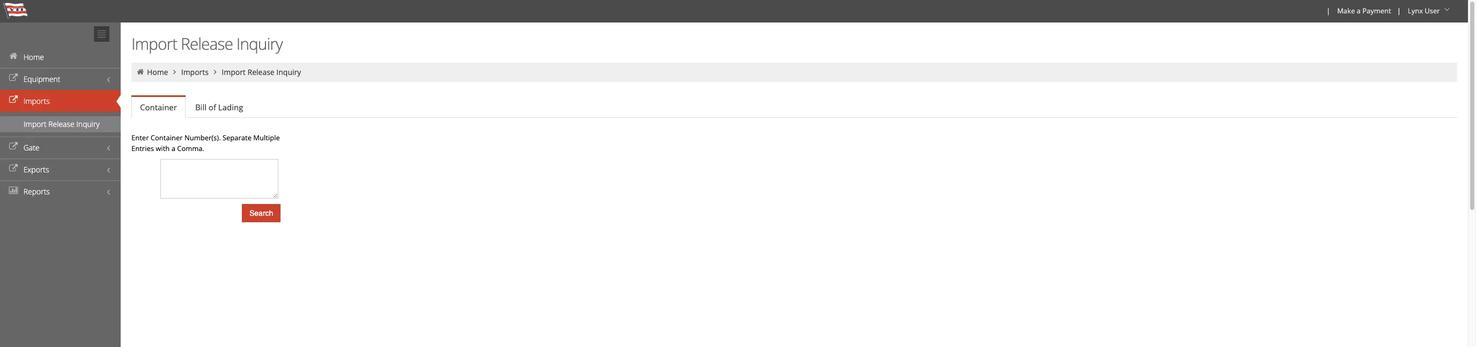 Task type: describe. For each thing, give the bounding box(es) containing it.
bar chart image
[[8, 187, 19, 195]]

1 | from the left
[[1327, 6, 1331, 16]]

0 vertical spatial container
[[140, 102, 177, 113]]

user
[[1425, 6, 1441, 16]]

angle down image
[[1442, 6, 1453, 13]]

payment
[[1363, 6, 1392, 16]]

home image
[[136, 68, 145, 76]]

release for the leftmost import release inquiry 'link'
[[48, 119, 74, 129]]

gate
[[23, 143, 39, 153]]

import for the leftmost import release inquiry 'link'
[[24, 119, 46, 129]]

external link image for gate
[[8, 143, 19, 151]]

0 vertical spatial import release inquiry link
[[222, 67, 301, 77]]

1 horizontal spatial imports link
[[181, 67, 209, 77]]

reports link
[[0, 181, 121, 203]]

lynx
[[1409, 6, 1424, 16]]

equipment
[[23, 74, 60, 84]]

import release inquiry for the leftmost import release inquiry 'link'
[[24, 119, 100, 129]]

release for the top import release inquiry 'link'
[[248, 67, 275, 77]]

separate
[[223, 133, 252, 143]]

make a payment link
[[1333, 0, 1396, 23]]

bill of lading
[[195, 102, 243, 113]]

0 vertical spatial release
[[181, 33, 233, 55]]

a inside enter container number(s).  separate multiple entries with a comma.
[[172, 144, 175, 153]]

multiple
[[253, 133, 280, 143]]

inquiry for the top import release inquiry 'link'
[[277, 67, 301, 77]]

import for the top import release inquiry 'link'
[[222, 67, 246, 77]]

0 vertical spatial import release inquiry
[[131, 33, 283, 55]]

1 horizontal spatial home link
[[147, 67, 168, 77]]

reports
[[23, 187, 50, 197]]

gate link
[[0, 137, 121, 159]]

2 | from the left
[[1398, 6, 1402, 16]]

0 horizontal spatial home link
[[0, 46, 121, 68]]

0 horizontal spatial import release inquiry link
[[0, 116, 121, 133]]

external link image for equipment
[[8, 75, 19, 82]]

exports
[[23, 165, 49, 175]]

lynx user link
[[1404, 0, 1457, 23]]

1 horizontal spatial home
[[147, 67, 168, 77]]



Task type: locate. For each thing, give the bounding box(es) containing it.
0 vertical spatial inquiry
[[236, 33, 283, 55]]

release inside 'link'
[[48, 119, 74, 129]]

0 horizontal spatial imports
[[23, 96, 50, 106]]

home link up equipment
[[0, 46, 121, 68]]

1 horizontal spatial |
[[1398, 6, 1402, 16]]

import release inquiry for the top import release inquiry 'link'
[[222, 67, 301, 77]]

home
[[23, 52, 44, 62], [147, 67, 168, 77]]

of
[[209, 102, 216, 113]]

2 horizontal spatial import
[[222, 67, 246, 77]]

imports right angle right image
[[181, 67, 209, 77]]

import
[[131, 33, 177, 55], [222, 67, 246, 77], [24, 119, 46, 129]]

inquiry for the leftmost import release inquiry 'link'
[[76, 119, 100, 129]]

external link image for exports
[[8, 165, 19, 173]]

2 vertical spatial import release inquiry
[[24, 119, 100, 129]]

equipment link
[[0, 68, 121, 90]]

1 external link image from the top
[[8, 75, 19, 82]]

1 horizontal spatial release
[[181, 33, 233, 55]]

2 vertical spatial import
[[24, 119, 46, 129]]

external link image inside equipment link
[[8, 75, 19, 82]]

bill of lading link
[[187, 97, 252, 118]]

container up 'enter'
[[140, 102, 177, 113]]

enter
[[131, 133, 149, 143]]

import release inquiry up angle right icon at the top of page
[[131, 33, 283, 55]]

release up 'gate' link
[[48, 119, 74, 129]]

imports down equipment
[[23, 96, 50, 106]]

1 horizontal spatial imports
[[181, 67, 209, 77]]

number(s).
[[185, 133, 221, 143]]

import release inquiry link right angle right icon at the top of page
[[222, 67, 301, 77]]

inquiry inside import release inquiry 'link'
[[76, 119, 100, 129]]

comma.
[[177, 144, 204, 153]]

with
[[156, 144, 170, 153]]

0 vertical spatial external link image
[[8, 75, 19, 82]]

0 horizontal spatial import
[[24, 119, 46, 129]]

1 horizontal spatial import release inquiry link
[[222, 67, 301, 77]]

home left angle right image
[[147, 67, 168, 77]]

search button
[[242, 204, 281, 223]]

container inside enter container number(s).  separate multiple entries with a comma.
[[151, 133, 183, 143]]

a right make
[[1357, 6, 1361, 16]]

1 vertical spatial imports
[[23, 96, 50, 106]]

imports
[[181, 67, 209, 77], [23, 96, 50, 106]]

1 vertical spatial import release inquiry link
[[0, 116, 121, 133]]

import release inquiry
[[131, 33, 283, 55], [222, 67, 301, 77], [24, 119, 100, 129]]

inquiry
[[236, 33, 283, 55], [277, 67, 301, 77], [76, 119, 100, 129]]

1 vertical spatial inquiry
[[277, 67, 301, 77]]

import inside 'link'
[[24, 119, 46, 129]]

1 vertical spatial home
[[147, 67, 168, 77]]

import release inquiry link
[[222, 67, 301, 77], [0, 116, 121, 133]]

1 horizontal spatial a
[[1357, 6, 1361, 16]]

home right home image in the left of the page
[[23, 52, 44, 62]]

lading
[[218, 102, 243, 113]]

container
[[140, 102, 177, 113], [151, 133, 183, 143]]

import release inquiry right angle right icon at the top of page
[[222, 67, 301, 77]]

|
[[1327, 6, 1331, 16], [1398, 6, 1402, 16]]

angle right image
[[170, 68, 179, 76]]

1 vertical spatial external link image
[[8, 143, 19, 151]]

0 vertical spatial imports
[[181, 67, 209, 77]]

1 vertical spatial import
[[222, 67, 246, 77]]

import up gate
[[24, 119, 46, 129]]

2 vertical spatial external link image
[[8, 165, 19, 173]]

imports link
[[181, 67, 209, 77], [0, 90, 121, 112]]

2 vertical spatial inquiry
[[76, 119, 100, 129]]

make
[[1338, 6, 1356, 16]]

release
[[181, 33, 233, 55], [248, 67, 275, 77], [48, 119, 74, 129]]

3 external link image from the top
[[8, 165, 19, 173]]

angle right image
[[211, 68, 220, 76]]

2 external link image from the top
[[8, 143, 19, 151]]

bill
[[195, 102, 207, 113]]

home link left angle right image
[[147, 67, 168, 77]]

import release inquiry up 'gate' link
[[24, 119, 100, 129]]

0 vertical spatial imports link
[[181, 67, 209, 77]]

enter container number(s).  separate multiple entries with a comma.
[[131, 133, 280, 153]]

1 vertical spatial import release inquiry
[[222, 67, 301, 77]]

release up angle right icon at the top of page
[[181, 33, 233, 55]]

a right with at the left top
[[172, 144, 175, 153]]

container up with at the left top
[[151, 133, 183, 143]]

container link
[[131, 97, 186, 118]]

1 vertical spatial release
[[248, 67, 275, 77]]

home image
[[8, 53, 19, 60]]

1 vertical spatial a
[[172, 144, 175, 153]]

home link
[[0, 46, 121, 68], [147, 67, 168, 77]]

0 vertical spatial a
[[1357, 6, 1361, 16]]

external link image inside 'gate' link
[[8, 143, 19, 151]]

imports link right angle right image
[[181, 67, 209, 77]]

lynx user
[[1409, 6, 1441, 16]]

import release inquiry link up 'gate' link
[[0, 116, 121, 133]]

0 vertical spatial home
[[23, 52, 44, 62]]

0 vertical spatial import
[[131, 33, 177, 55]]

| left the lynx
[[1398, 6, 1402, 16]]

0 horizontal spatial release
[[48, 119, 74, 129]]

0 horizontal spatial |
[[1327, 6, 1331, 16]]

import up home icon
[[131, 33, 177, 55]]

1 vertical spatial container
[[151, 133, 183, 143]]

import release inquiry inside 'link'
[[24, 119, 100, 129]]

0 horizontal spatial home
[[23, 52, 44, 62]]

2 horizontal spatial release
[[248, 67, 275, 77]]

1 vertical spatial imports link
[[0, 90, 121, 112]]

a
[[1357, 6, 1361, 16], [172, 144, 175, 153]]

external link image up external link icon
[[8, 75, 19, 82]]

0 horizontal spatial a
[[172, 144, 175, 153]]

import right angle right icon at the top of page
[[222, 67, 246, 77]]

1 horizontal spatial import
[[131, 33, 177, 55]]

external link image left gate
[[8, 143, 19, 151]]

| left make
[[1327, 6, 1331, 16]]

0 horizontal spatial imports link
[[0, 90, 121, 112]]

imports link down equipment
[[0, 90, 121, 112]]

external link image
[[8, 75, 19, 82], [8, 143, 19, 151], [8, 165, 19, 173]]

external link image
[[8, 97, 19, 104]]

release right angle right icon at the top of page
[[248, 67, 275, 77]]

search
[[250, 209, 273, 218]]

2 vertical spatial release
[[48, 119, 74, 129]]

exports link
[[0, 159, 121, 181]]

external link image inside exports link
[[8, 165, 19, 173]]

make a payment
[[1338, 6, 1392, 16]]

external link image up bar chart image
[[8, 165, 19, 173]]

entries
[[131, 144, 154, 153]]

None text field
[[160, 159, 278, 199]]



Task type: vqa. For each thing, say whether or not it's contained in the screenshot.
external link icon in the 'Exports' Link
yes



